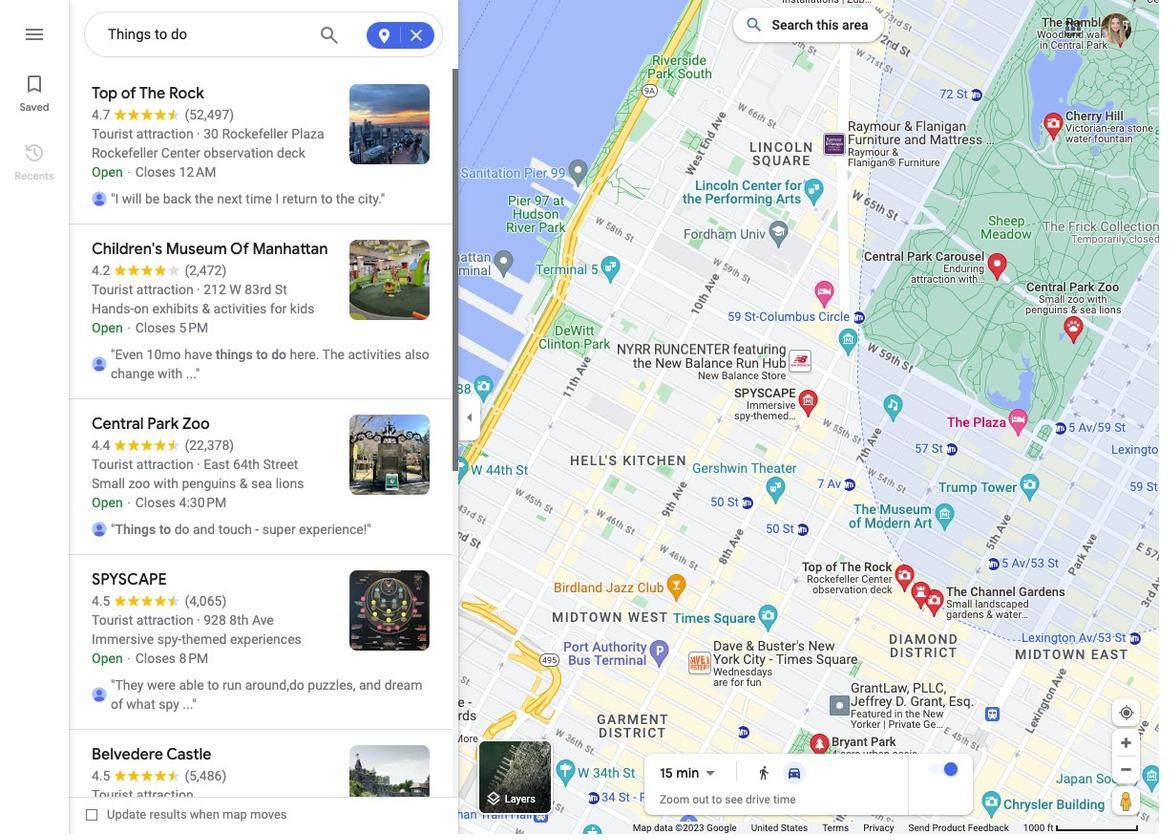 Task type: vqa. For each thing, say whether or not it's contained in the screenshot.
search this area at right
yes



Task type: describe. For each thing, give the bounding box(es) containing it.
feedback
[[969, 823, 1010, 833]]

1000 ft
[[1024, 823, 1054, 833]]

data
[[655, 823, 673, 833]]

search this area button
[[734, 8, 884, 42]]

footer inside google maps element
[[633, 822, 1024, 834]]

menu image
[[23, 23, 46, 46]]

saved
[[19, 100, 49, 114]]

united
[[752, 823, 779, 833]]

none radio driving
[[780, 761, 810, 784]]

to
[[712, 793, 723, 806]]

15 min button
[[660, 761, 723, 784]]

1000 ft button
[[1024, 823, 1140, 833]]

see
[[725, 793, 743, 806]]

collapse side panel image
[[460, 407, 481, 428]]

results
[[149, 807, 187, 822]]

this
[[817, 17, 839, 32]]

area
[[843, 17, 869, 32]]

united states
[[752, 823, 808, 833]]

recents button
[[0, 134, 69, 187]]

states
[[781, 823, 808, 833]]

min
[[677, 764, 700, 782]]

turn off travel time tool image
[[945, 762, 958, 776]]

none radio walking
[[749, 761, 780, 784]]

15
[[660, 764, 673, 782]]

search
[[772, 17, 814, 32]]

google maps element
[[0, 0, 1160, 834]]

map
[[223, 807, 247, 822]]

zoom in image
[[1120, 736, 1134, 750]]

search this area
[[772, 17, 869, 32]]

Update results when map moves checkbox
[[86, 803, 287, 826]]



Task type: locate. For each thing, give the bounding box(es) containing it.
1000
[[1024, 823, 1046, 833]]

Turn off travel time tool checkbox
[[930, 762, 958, 776]]

1 none radio from the left
[[749, 761, 780, 784]]

none search field inside google maps element
[[84, 11, 443, 58]]

results for things to do feed
[[69, 69, 459, 834]]

ft
[[1048, 823, 1054, 833]]

None field
[[108, 23, 305, 46]]

footer containing map data ©2023 google
[[633, 822, 1024, 834]]

time
[[774, 793, 796, 806]]

map data ©2023 google
[[633, 823, 737, 833]]

update
[[107, 807, 146, 822]]

list containing saved
[[0, 0, 69, 834]]

when
[[190, 807, 220, 822]]

privacy
[[864, 823, 895, 833]]

google
[[707, 823, 737, 833]]

terms
[[823, 823, 850, 833]]

send product feedback
[[909, 823, 1010, 833]]

list
[[0, 0, 69, 834]]

product
[[933, 823, 966, 833]]

recents
[[15, 169, 54, 182]]

walking image
[[757, 765, 772, 781]]

zoom out image
[[1120, 762, 1134, 777]]

none radio up time
[[780, 761, 810, 784]]

None radio
[[749, 761, 780, 784], [780, 761, 810, 784]]

google account: michelle dermenjian  
(michelle.dermenjian@adept.ai) image
[[1102, 13, 1132, 44]]

show street view coverage image
[[1113, 786, 1141, 815]]

show your location image
[[1119, 704, 1136, 721]]

moves
[[250, 807, 287, 822]]

privacy button
[[864, 822, 895, 834]]

footer
[[633, 822, 1024, 834]]

None search field
[[84, 11, 443, 58]]

none field inside things to do field
[[108, 23, 305, 46]]

send product feedback button
[[909, 822, 1010, 834]]

saved button
[[0, 65, 69, 118]]

zoom out to see drive time
[[660, 793, 796, 806]]

©2023
[[676, 823, 705, 833]]

update results when map moves
[[107, 807, 287, 822]]

layers
[[505, 793, 536, 806]]

driving image
[[788, 765, 803, 781]]

map
[[633, 823, 652, 833]]

united states button
[[752, 822, 808, 834]]

Things to do field
[[84, 11, 443, 58]]

out
[[693, 793, 710, 806]]

drive
[[746, 793, 771, 806]]

15 min
[[660, 764, 700, 782]]

2 none radio from the left
[[780, 761, 810, 784]]

terms button
[[823, 822, 850, 834]]

send
[[909, 823, 931, 833]]

zoom
[[660, 793, 690, 806]]

none radio up drive
[[749, 761, 780, 784]]



